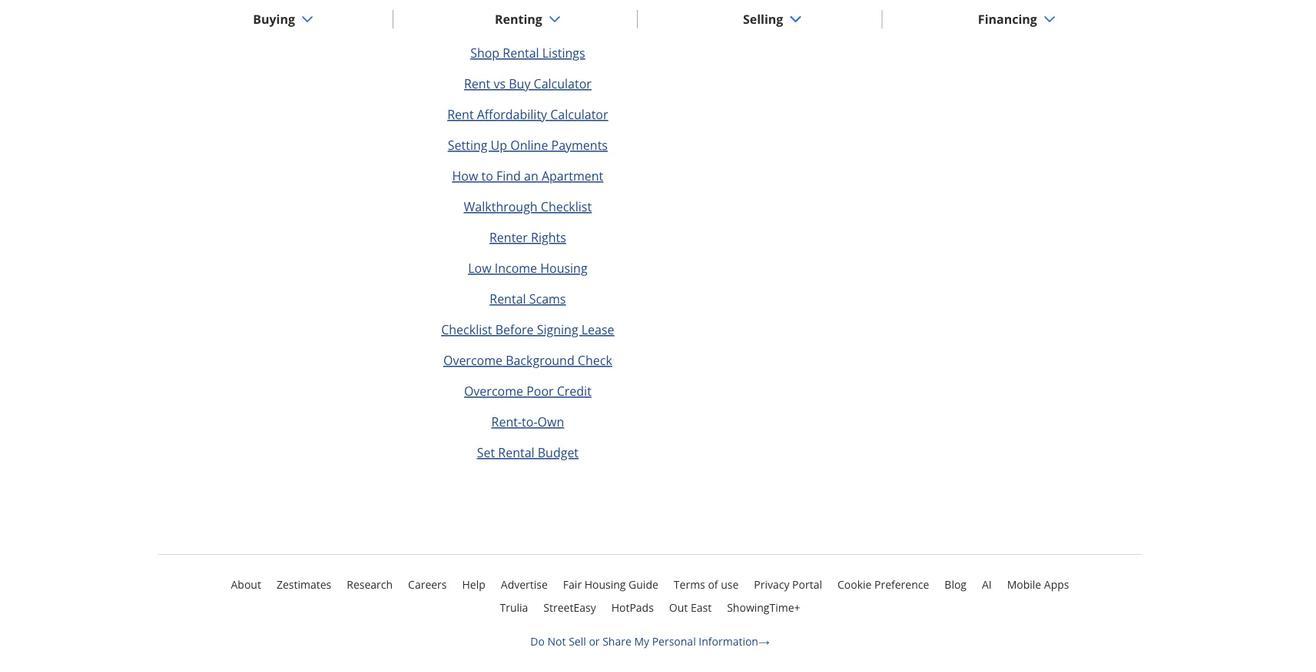 Task type: describe. For each thing, give the bounding box(es) containing it.
advertise
[[501, 577, 548, 592]]

setting up online payments
[[448, 137, 608, 153]]

check
[[578, 352, 613, 369]]

rent-to-own
[[492, 414, 565, 430]]

streeteasy
[[544, 600, 596, 615]]

rent affordability calculator
[[448, 106, 609, 122]]

terms of use link
[[674, 575, 739, 594]]

apps
[[1045, 577, 1070, 592]]

sell
[[569, 634, 586, 648]]

share
[[603, 634, 632, 648]]

zestimates
[[277, 577, 332, 592]]

rent vs buy calculator link
[[464, 75, 592, 92]]

privacy
[[755, 577, 790, 592]]

payments
[[552, 137, 608, 153]]

help
[[463, 577, 486, 592]]

blog
[[945, 577, 967, 592]]

rent-
[[492, 414, 522, 430]]

setting up online payments link
[[448, 137, 608, 153]]

information
[[699, 634, 759, 648]]

low income housing
[[468, 260, 588, 276]]

overcome poor credit
[[464, 383, 592, 399]]

mobile apps
[[1008, 577, 1070, 592]]

to
[[482, 167, 493, 184]]

budget
[[538, 444, 579, 461]]

advertise link
[[501, 575, 548, 594]]

cookie preference
[[838, 577, 930, 592]]

0 horizontal spatial checklist
[[442, 321, 493, 338]]

background
[[506, 352, 575, 369]]

overcome background check link
[[444, 352, 613, 369]]

set
[[477, 444, 495, 461]]

ai
[[983, 577, 992, 592]]

hotpads
[[612, 600, 654, 615]]

out east
[[670, 600, 712, 615]]

shop rental listings link
[[471, 44, 586, 61]]

how to find an apartment
[[453, 167, 604, 184]]

ai link
[[983, 575, 992, 594]]

about
[[231, 577, 261, 592]]

do
[[531, 634, 545, 648]]

out east link
[[670, 598, 712, 617]]

renter rights link
[[490, 229, 567, 246]]

terms of use
[[674, 577, 739, 592]]

scams
[[530, 291, 566, 307]]

an
[[524, 167, 539, 184]]

checklist before signing lease link
[[442, 321, 615, 338]]

how
[[453, 167, 479, 184]]

overcome for overcome poor credit
[[464, 383, 524, 399]]

showingtime+
[[728, 600, 801, 615]]

shop
[[471, 44, 500, 61]]

listings
[[543, 44, 586, 61]]

selling
[[743, 11, 784, 27]]

privacy portal
[[755, 577, 823, 592]]

rental scams
[[490, 291, 566, 307]]

trulia link
[[500, 598, 528, 617]]

fair housing guide
[[563, 577, 659, 592]]

rent for rent affordability calculator
[[448, 106, 474, 122]]

mobile
[[1008, 577, 1042, 592]]

affordability
[[477, 106, 548, 122]]

overcome for overcome background check
[[444, 352, 503, 369]]

walkthrough checklist
[[464, 198, 592, 215]]

credit
[[557, 383, 592, 399]]

of
[[708, 577, 719, 592]]

apartment
[[542, 167, 604, 184]]

buying
[[253, 11, 295, 27]]



Task type: vqa. For each thing, say whether or not it's contained in the screenshot.
the rightmost Brad
no



Task type: locate. For each thing, give the bounding box(es) containing it.
housing down rights
[[541, 260, 588, 276]]

0 vertical spatial housing
[[541, 260, 588, 276]]

mobile apps link
[[1008, 575, 1070, 594]]

checklist down apartment
[[541, 198, 592, 215]]

or
[[589, 634, 600, 648]]

calculator
[[534, 75, 592, 92], [551, 106, 609, 122]]

renting
[[495, 11, 543, 27]]

terms
[[674, 577, 706, 592]]

careers link
[[408, 575, 447, 594]]

find
[[497, 167, 521, 184]]

1 vertical spatial calculator
[[551, 106, 609, 122]]

careers
[[408, 577, 447, 592]]

rental for set
[[498, 444, 535, 461]]

fair
[[563, 577, 582, 592]]

preference
[[875, 577, 930, 592]]

renting button
[[483, 1, 573, 38]]

online
[[511, 137, 549, 153]]

set rental budget
[[477, 444, 579, 461]]

financing button
[[966, 1, 1069, 38]]

rent
[[464, 75, 491, 92], [448, 106, 474, 122]]

overcome down the before
[[444, 352, 503, 369]]

to-
[[522, 414, 538, 430]]

signing
[[537, 321, 579, 338]]

up
[[491, 137, 508, 153]]

→
[[759, 634, 770, 648]]

buy
[[509, 75, 531, 92]]

cookie
[[838, 577, 872, 592]]

calculator up payments
[[551, 106, 609, 122]]

privacy portal link
[[755, 575, 823, 594]]

set rental budget link
[[477, 444, 579, 461]]

overcome poor credit link
[[464, 383, 592, 399]]

not
[[548, 634, 566, 648]]

calculator down listings
[[534, 75, 592, 92]]

0 vertical spatial overcome
[[444, 352, 503, 369]]

checklist left the before
[[442, 321, 493, 338]]

use
[[721, 577, 739, 592]]

0 vertical spatial rental
[[503, 44, 539, 61]]

showingtime+ link
[[728, 598, 801, 617]]

setting
[[448, 137, 488, 153]]

housing
[[541, 260, 588, 276], [585, 577, 626, 592]]

overcome background check
[[444, 352, 613, 369]]

low
[[468, 260, 492, 276]]

my
[[635, 634, 650, 648]]

rental right set
[[498, 444, 535, 461]]

how to find an apartment link
[[453, 167, 604, 184]]

own
[[538, 414, 565, 430]]

rental up buy
[[503, 44, 539, 61]]

portal
[[793, 577, 823, 592]]

trulia
[[500, 600, 528, 615]]

zestimates link
[[277, 575, 332, 594]]

research link
[[347, 575, 393, 594]]

1 vertical spatial checklist
[[442, 321, 493, 338]]

1 horizontal spatial checklist
[[541, 198, 592, 215]]

rental for shop
[[503, 44, 539, 61]]

personal
[[653, 634, 696, 648]]

1 vertical spatial overcome
[[464, 383, 524, 399]]

housing right fair
[[585, 577, 626, 592]]

do not sell or share my personal information →
[[531, 634, 770, 648]]

east
[[691, 600, 712, 615]]

rental scams link
[[490, 291, 566, 307]]

rent vs buy calculator
[[464, 75, 592, 92]]

0 vertical spatial calculator
[[534, 75, 592, 92]]

rent-to-own link
[[492, 414, 565, 430]]

low income housing link
[[468, 260, 588, 276]]

1 vertical spatial rent
[[448, 106, 474, 122]]

renter
[[490, 229, 528, 246]]

fair housing guide link
[[563, 575, 659, 594]]

rent up setting
[[448, 106, 474, 122]]

rent left vs
[[464, 75, 491, 92]]

2 vertical spatial rental
[[498, 444, 535, 461]]

walkthrough
[[464, 198, 538, 215]]

overcome up rent-
[[464, 383, 524, 399]]

research
[[347, 577, 393, 592]]

rent for rent vs buy calculator
[[464, 75, 491, 92]]

0 vertical spatial rent
[[464, 75, 491, 92]]

about link
[[231, 575, 261, 594]]

rental up the before
[[490, 291, 526, 307]]

buying button
[[241, 1, 326, 38]]

rights
[[531, 229, 567, 246]]

streeteasy link
[[544, 598, 596, 617]]

lease
[[582, 321, 615, 338]]

1 vertical spatial rental
[[490, 291, 526, 307]]

before
[[496, 321, 534, 338]]

cookie preference link
[[838, 575, 930, 594]]

1 vertical spatial housing
[[585, 577, 626, 592]]

0 vertical spatial checklist
[[541, 198, 592, 215]]

poor
[[527, 383, 554, 399]]

blog link
[[945, 575, 967, 594]]

selling button
[[731, 1, 815, 38]]

renter rights
[[490, 229, 567, 246]]

hotpads link
[[612, 598, 654, 617]]

rent affordability calculator link
[[448, 106, 609, 122]]

financing
[[979, 11, 1038, 27]]

overcome
[[444, 352, 503, 369], [464, 383, 524, 399]]



